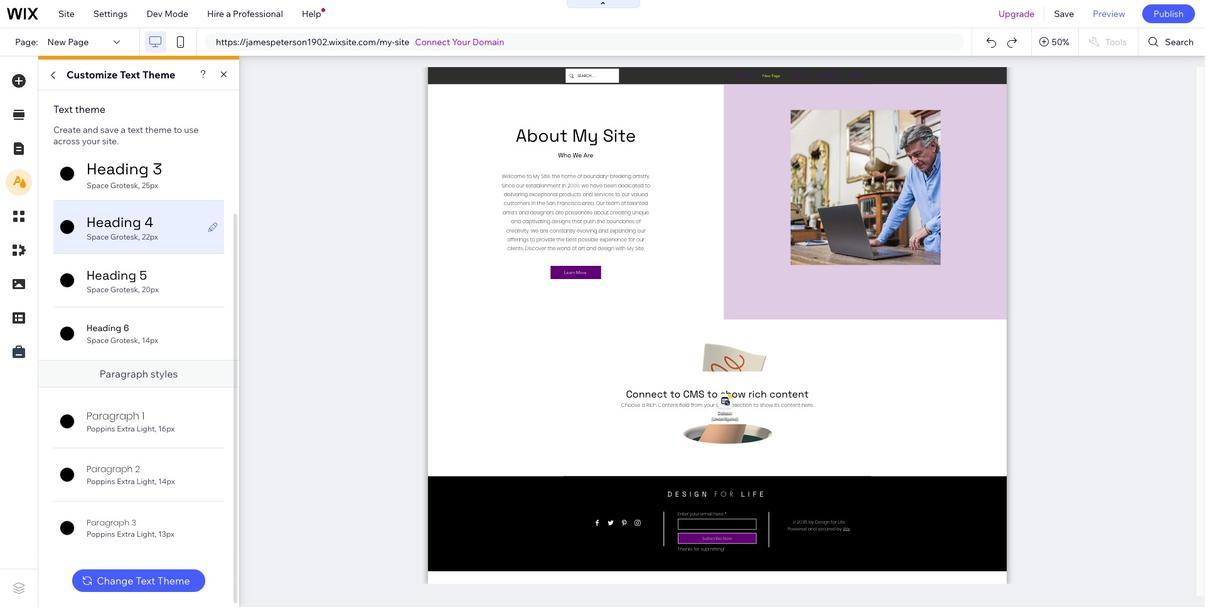 Task type: locate. For each thing, give the bounding box(es) containing it.
poppins up the paragraph 3 poppins extra light , 13px
[[87, 477, 115, 487]]

1 vertical spatial a
[[121, 124, 126, 136]]

heading 4 space grotesk , 22px
[[87, 213, 158, 242]]

space inside heading 5 space grotesk , 20px
[[87, 285, 109, 295]]

paragraph 1 poppins extra light , 16px
[[87, 409, 175, 434]]

text inside button
[[136, 575, 155, 588]]

2 left use
[[166, 103, 177, 127]]

heading left "5"
[[87, 268, 136, 284]]

3 heading from the top
[[87, 213, 141, 231]]

theme up the 'heading 2 space grotesk , 32px'
[[142, 68, 175, 81]]

grotesk for 2
[[110, 129, 138, 139]]

save button
[[1045, 0, 1084, 28]]

extra
[[117, 425, 135, 434], [117, 477, 135, 487], [117, 530, 135, 540]]

save
[[100, 124, 119, 136]]

a
[[226, 8, 231, 19], [121, 124, 126, 136]]

1 space from the top
[[87, 129, 109, 139]]

, left 25px in the top left of the page
[[138, 181, 140, 190]]

heading for heading 6
[[87, 323, 121, 334]]

1 horizontal spatial theme
[[145, 124, 172, 136]]

heading inside the 'heading 2 space grotesk , 32px'
[[87, 103, 161, 127]]

extra left 13px
[[117, 530, 135, 540]]

theme
[[75, 103, 106, 116], [145, 124, 172, 136]]

extra inside paragraph 2 poppins extra light , 14px
[[117, 477, 135, 487]]

, left '20px'
[[138, 285, 140, 295]]

poppins up change
[[87, 530, 115, 540]]

create and save a text theme to use across your site.
[[53, 124, 199, 147]]

, left 32px
[[138, 129, 140, 139]]

tools button
[[1080, 28, 1139, 56]]

light up the paragraph 3 poppins extra light , 13px
[[137, 477, 155, 487]]

extra inside paragraph 1 poppins extra light , 16px
[[117, 425, 135, 434]]

4 space from the top
[[87, 285, 109, 295]]

1 vertical spatial theme
[[158, 575, 190, 588]]

grotesk inside heading 5 space grotesk , 20px
[[110, 285, 138, 295]]

heading inside heading 4 space grotesk , 22px
[[87, 213, 141, 231]]

2 vertical spatial extra
[[117, 530, 135, 540]]

space for heading 4
[[87, 233, 109, 242]]

1 vertical spatial poppins
[[87, 477, 115, 487]]

heading left 4
[[87, 213, 141, 231]]

light for 2
[[137, 477, 155, 487]]

site.
[[102, 136, 119, 147]]

professional
[[233, 8, 283, 19]]

theme down 13px
[[158, 575, 190, 588]]

, left 22px at left
[[138, 233, 140, 242]]

, left 13px
[[155, 530, 157, 540]]

hire a professional
[[207, 8, 283, 19]]

2 vertical spatial poppins
[[87, 530, 115, 540]]

0 horizontal spatial theme
[[75, 103, 106, 116]]

grotesk inside the 'heading 2 space grotesk , 32px'
[[110, 129, 138, 139]]

grotesk inside heading 4 space grotesk , 22px
[[110, 233, 138, 242]]

grotesk for 5
[[110, 285, 138, 295]]

light inside paragraph 2 poppins extra light , 14px
[[137, 477, 155, 487]]

paragraph inside the paragraph 3 poppins extra light , 13px
[[87, 517, 129, 529]]

3 inside the paragraph 3 poppins extra light , 13px
[[132, 517, 136, 529]]

a right hire
[[226, 8, 231, 19]]

light inside the paragraph 3 poppins extra light , 13px
[[137, 530, 155, 540]]

paragraph
[[100, 368, 148, 381], [87, 409, 139, 424], [87, 464, 133, 476], [87, 517, 129, 529]]

1 grotesk from the top
[[110, 129, 138, 139]]

5 grotesk from the top
[[110, 336, 138, 345]]

change text theme
[[97, 575, 190, 588]]

2 inside the 'heading 2 space grotesk , 32px'
[[166, 103, 177, 127]]

poppins inside the paragraph 3 poppins extra light , 13px
[[87, 530, 115, 540]]

space inside heading 4 space grotesk , 22px
[[87, 233, 109, 242]]

,
[[138, 129, 140, 139], [138, 181, 140, 190], [138, 233, 140, 242], [138, 285, 140, 295], [138, 336, 140, 345], [155, 425, 157, 434], [155, 477, 157, 487], [155, 530, 157, 540]]

poppins inside paragraph 1 poppins extra light , 16px
[[87, 425, 115, 434]]

search
[[1166, 36, 1195, 48]]

space inside the 'heading 2 space grotesk , 32px'
[[87, 129, 109, 139]]

save
[[1055, 8, 1075, 19]]

poppins for paragraph 2
[[87, 477, 115, 487]]

heading left 6
[[87, 323, 121, 334]]

5 heading from the top
[[87, 323, 121, 334]]

dev mode
[[147, 8, 188, 19]]

2 extra from the top
[[117, 477, 135, 487]]

3 down paragraph 2 poppins extra light , 14px
[[132, 517, 136, 529]]

2 light from the top
[[137, 477, 155, 487]]

4 heading from the top
[[87, 268, 136, 284]]

preview button
[[1084, 0, 1135, 28]]

0 vertical spatial a
[[226, 8, 231, 19]]

2 poppins from the top
[[87, 477, 115, 487]]

change
[[97, 575, 134, 588]]

poppins inside paragraph 2 poppins extra light , 14px
[[87, 477, 115, 487]]

theme
[[142, 68, 175, 81], [158, 575, 190, 588]]

connect
[[415, 36, 450, 48]]

2 inside paragraph 2 poppins extra light , 14px
[[135, 464, 140, 476]]

poppins
[[87, 425, 115, 434], [87, 477, 115, 487], [87, 530, 115, 540]]

1 vertical spatial 2
[[135, 464, 140, 476]]

1 vertical spatial text
[[53, 103, 73, 116]]

paragraph inside paragraph 1 poppins extra light , 16px
[[87, 409, 139, 424]]

0 vertical spatial poppins
[[87, 425, 115, 434]]

2 heading from the top
[[87, 159, 149, 179]]

1 vertical spatial theme
[[145, 124, 172, 136]]

2
[[166, 103, 177, 127], [135, 464, 140, 476]]

help
[[302, 8, 321, 19]]

space
[[87, 129, 109, 139], [87, 181, 109, 190], [87, 233, 109, 242], [87, 285, 109, 295], [87, 336, 109, 345]]

text right customize
[[120, 68, 140, 81]]

5 space from the top
[[87, 336, 109, 345]]

poppins for paragraph 3
[[87, 530, 115, 540]]

3 grotesk from the top
[[110, 233, 138, 242]]

0 horizontal spatial 2
[[135, 464, 140, 476]]

extra for 1
[[117, 425, 135, 434]]

0 vertical spatial 2
[[166, 103, 177, 127]]

light left 13px
[[137, 530, 155, 540]]

paragraph for 3
[[87, 517, 129, 529]]

grotesk inside the heading 6 space grotesk , 14px
[[110, 336, 138, 345]]

3 space from the top
[[87, 233, 109, 242]]

paragraph down paragraph 2 poppins extra light , 14px
[[87, 517, 129, 529]]

1 vertical spatial extra
[[117, 477, 135, 487]]

heading for heading 4
[[87, 213, 141, 231]]

text
[[120, 68, 140, 81], [53, 103, 73, 116], [136, 575, 155, 588]]

page
[[68, 36, 89, 48]]

text up create
[[53, 103, 73, 116]]

0 vertical spatial 14px
[[142, 336, 158, 345]]

6
[[124, 323, 129, 334]]

extra for 3
[[117, 530, 135, 540]]

paragraph left 1
[[87, 409, 139, 424]]

extra for 2
[[117, 477, 135, 487]]

0 vertical spatial 3
[[153, 159, 162, 179]]

20px
[[142, 285, 159, 295]]

grotesk for 6
[[110, 336, 138, 345]]

light inside paragraph 1 poppins extra light , 16px
[[137, 425, 155, 434]]

4 grotesk from the top
[[110, 285, 138, 295]]

2 down paragraph 1 poppins extra light , 16px
[[135, 464, 140, 476]]

, left 16px
[[155, 425, 157, 434]]

new
[[47, 36, 66, 48]]

preview
[[1094, 8, 1126, 19]]

theme up and on the top left of page
[[75, 103, 106, 116]]

1 extra from the top
[[117, 425, 135, 434]]

theme inside button
[[158, 575, 190, 588]]

3 for paragraph
[[132, 517, 136, 529]]

extra up the paragraph 3 poppins extra light , 13px
[[117, 477, 135, 487]]

0 horizontal spatial a
[[121, 124, 126, 136]]

paragraph inside paragraph 2 poppins extra light , 14px
[[87, 464, 133, 476]]

theme for change text theme
[[158, 575, 190, 588]]

1 light from the top
[[137, 425, 155, 434]]

heading inside heading 5 space grotesk , 20px
[[87, 268, 136, 284]]

grotesk inside 'heading 3 space grotesk , 25px'
[[110, 181, 138, 190]]

publish
[[1154, 8, 1184, 19]]

1 poppins from the top
[[87, 425, 115, 434]]

heading up "site."
[[87, 103, 161, 127]]

0 vertical spatial text
[[120, 68, 140, 81]]

change text theme button
[[72, 570, 205, 593]]

, up paragraph styles
[[138, 336, 140, 345]]

your
[[452, 36, 471, 48]]

0 horizontal spatial 3
[[132, 517, 136, 529]]

2 space from the top
[[87, 181, 109, 190]]

1 horizontal spatial 2
[[166, 103, 177, 127]]

16px
[[158, 425, 175, 434]]

3 for heading
[[153, 159, 162, 179]]

light down 1
[[137, 425, 155, 434]]

https://jamespeterson1902.wixsite.com/my-
[[216, 36, 395, 48]]

1 heading from the top
[[87, 103, 161, 127]]

text right change
[[136, 575, 155, 588]]

22px
[[142, 233, 158, 242]]

extra left 16px
[[117, 425, 135, 434]]

theme left to
[[145, 124, 172, 136]]

theme for customize text theme
[[142, 68, 175, 81]]

1
[[142, 409, 145, 424]]

to
[[174, 124, 182, 136]]

0 vertical spatial light
[[137, 425, 155, 434]]

1 vertical spatial 14px
[[158, 477, 175, 487]]

2 grotesk from the top
[[110, 181, 138, 190]]

space inside 'heading 3 space grotesk , 25px'
[[87, 181, 109, 190]]

1 horizontal spatial 3
[[153, 159, 162, 179]]

grotesk for 4
[[110, 233, 138, 242]]

extra inside the paragraph 3 poppins extra light , 13px
[[117, 530, 135, 540]]

across
[[53, 136, 80, 147]]

14px up paragraph styles
[[142, 336, 158, 345]]

2 vertical spatial light
[[137, 530, 155, 540]]

a left text
[[121, 124, 126, 136]]

1 vertical spatial 3
[[132, 517, 136, 529]]

heading down "site."
[[87, 159, 149, 179]]

grotesk
[[110, 129, 138, 139], [110, 181, 138, 190], [110, 233, 138, 242], [110, 285, 138, 295], [110, 336, 138, 345]]

, up the paragraph 3 poppins extra light , 13px
[[155, 477, 157, 487]]

space inside the heading 6 space grotesk , 14px
[[87, 336, 109, 345]]

poppins up paragraph 2 poppins extra light , 14px
[[87, 425, 115, 434]]

paragraph for 1
[[87, 409, 139, 424]]

, inside heading 5 space grotesk , 20px
[[138, 285, 140, 295]]

0 vertical spatial theme
[[142, 68, 175, 81]]

heading 5 space grotesk , 20px
[[87, 268, 159, 295]]

2 vertical spatial text
[[136, 575, 155, 588]]

, inside 'heading 3 space grotesk , 25px'
[[138, 181, 140, 190]]

0 vertical spatial extra
[[117, 425, 135, 434]]

light
[[137, 425, 155, 434], [137, 477, 155, 487], [137, 530, 155, 540]]

14px
[[142, 336, 158, 345], [158, 477, 175, 487]]

heading inside the heading 6 space grotesk , 14px
[[87, 323, 121, 334]]

, inside paragraph 1 poppins extra light , 16px
[[155, 425, 157, 434]]

grotesk for 3
[[110, 181, 138, 190]]

3
[[153, 159, 162, 179], [132, 517, 136, 529]]

and
[[83, 124, 98, 136]]

3 up 25px in the top left of the page
[[153, 159, 162, 179]]

3 inside 'heading 3 space grotesk , 25px'
[[153, 159, 162, 179]]

heading
[[87, 103, 161, 127], [87, 159, 149, 179], [87, 213, 141, 231], [87, 268, 136, 284], [87, 323, 121, 334]]

paragraph down the heading 6 space grotesk , 14px
[[100, 368, 148, 381]]

paragraph 2 poppins extra light , 14px
[[87, 464, 175, 487]]

, inside heading 4 space grotesk , 22px
[[138, 233, 140, 242]]

search button
[[1139, 28, 1206, 56]]

3 poppins from the top
[[87, 530, 115, 540]]

3 light from the top
[[137, 530, 155, 540]]

4
[[145, 213, 153, 231]]

1 vertical spatial light
[[137, 477, 155, 487]]

14px down 16px
[[158, 477, 175, 487]]

paragraph 3 poppins extra light , 13px
[[87, 517, 175, 540]]

3 extra from the top
[[117, 530, 135, 540]]

paragraph down paragraph 1 poppins extra light , 16px
[[87, 464, 133, 476]]

heading inside 'heading 3 space grotesk , 25px'
[[87, 159, 149, 179]]

space for heading 3
[[87, 181, 109, 190]]



Task type: vqa. For each thing, say whether or not it's contained in the screenshot.
THE PAGE...
no



Task type: describe. For each thing, give the bounding box(es) containing it.
theme inside create and save a text theme to use across your site.
[[145, 124, 172, 136]]

14px inside the heading 6 space grotesk , 14px
[[142, 336, 158, 345]]

heading for heading 5
[[87, 268, 136, 284]]

paragraph styles
[[100, 368, 178, 381]]

tools
[[1106, 36, 1128, 48]]

, inside the 'heading 2 space grotesk , 32px'
[[138, 129, 140, 139]]

1 horizontal spatial a
[[226, 8, 231, 19]]

customize text theme
[[67, 68, 175, 81]]

dev
[[147, 8, 163, 19]]

a inside create and save a text theme to use across your site.
[[121, 124, 126, 136]]

your
[[82, 136, 100, 147]]

create
[[53, 124, 81, 136]]

heading 6 space grotesk , 14px
[[87, 323, 158, 345]]

site
[[58, 8, 75, 19]]

50% button
[[1032, 28, 1079, 56]]

upgrade
[[999, 8, 1035, 19]]

paragraph for 2
[[87, 464, 133, 476]]

publish button
[[1143, 4, 1196, 23]]

space for heading 2
[[87, 129, 109, 139]]

mode
[[165, 8, 188, 19]]

customize
[[67, 68, 118, 81]]

domain
[[473, 36, 505, 48]]

poppins for paragraph 1
[[87, 425, 115, 434]]

paragraph for styles
[[100, 368, 148, 381]]

hire
[[207, 8, 224, 19]]

32px
[[142, 129, 158, 139]]

text
[[128, 124, 143, 136]]

5
[[140, 268, 147, 284]]

50%
[[1053, 36, 1070, 48]]

space for heading 5
[[87, 285, 109, 295]]

use
[[184, 124, 199, 136]]

, inside the heading 6 space grotesk , 14px
[[138, 336, 140, 345]]

, inside the paragraph 3 poppins extra light , 13px
[[155, 530, 157, 540]]

heading for heading 3
[[87, 159, 149, 179]]

heading 3 space grotesk , 25px
[[87, 159, 162, 190]]

, inside paragraph 2 poppins extra light , 14px
[[155, 477, 157, 487]]

25px
[[142, 181, 158, 190]]

14px inside paragraph 2 poppins extra light , 14px
[[158, 477, 175, 487]]

13px
[[158, 530, 175, 540]]

text theme
[[53, 103, 106, 116]]

heading for heading 2
[[87, 103, 161, 127]]

light for 1
[[137, 425, 155, 434]]

text for customize
[[120, 68, 140, 81]]

new page
[[47, 36, 89, 48]]

https://jamespeterson1902.wixsite.com/my-site connect your domain
[[216, 36, 505, 48]]

space for heading 6
[[87, 336, 109, 345]]

heading 2 space grotesk , 32px
[[87, 103, 177, 139]]

styles
[[151, 368, 178, 381]]

0 vertical spatial theme
[[75, 103, 106, 116]]

text for change
[[136, 575, 155, 588]]

site
[[395, 36, 410, 48]]

2 for paragraph 2
[[135, 464, 140, 476]]

settings
[[93, 8, 128, 19]]

2 for heading 2
[[166, 103, 177, 127]]

light for 3
[[137, 530, 155, 540]]



